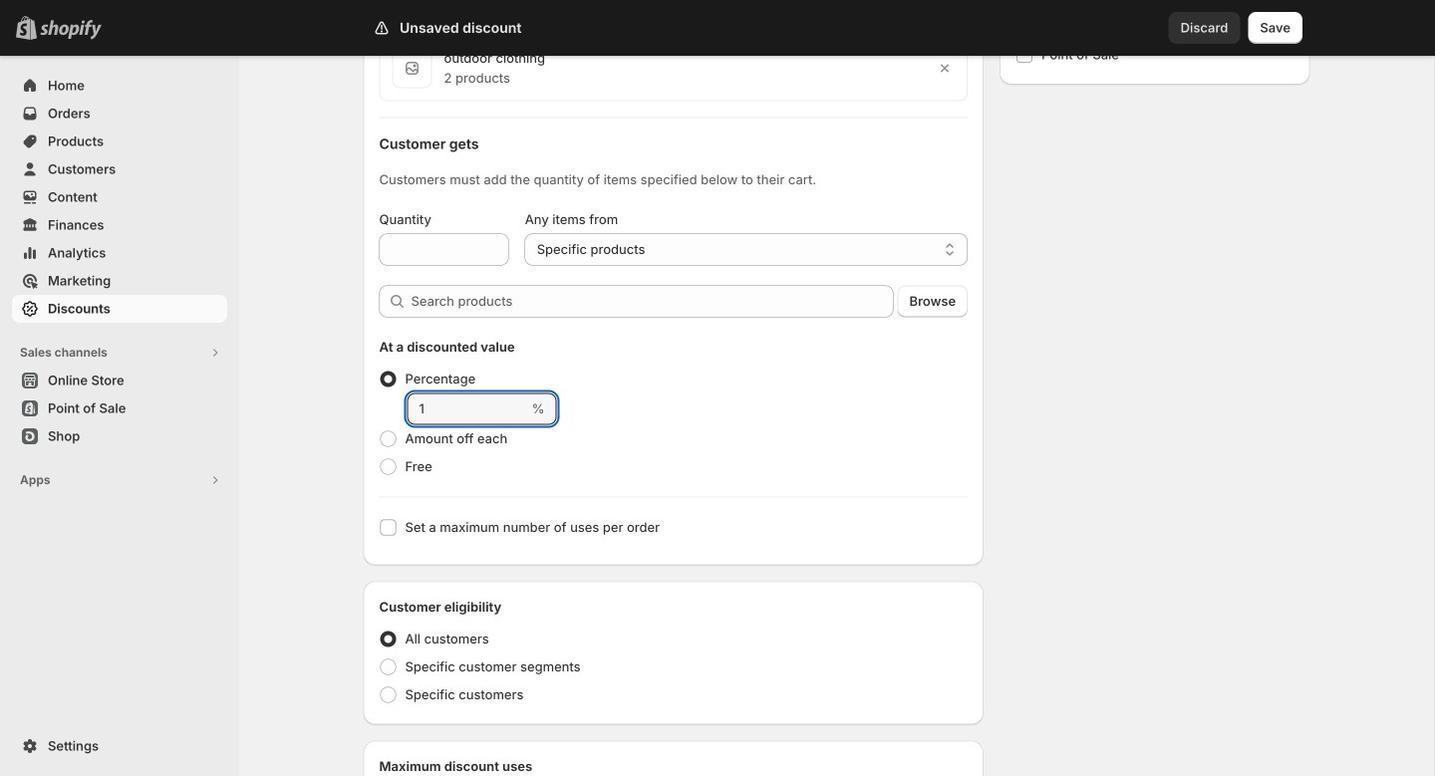 Task type: locate. For each thing, give the bounding box(es) containing it.
Search products text field
[[411, 286, 894, 318]]

None text field
[[379, 234, 509, 266], [407, 393, 528, 425], [379, 234, 509, 266], [407, 393, 528, 425]]



Task type: describe. For each thing, give the bounding box(es) containing it.
shopify image
[[40, 20, 102, 40]]



Task type: vqa. For each thing, say whether or not it's contained in the screenshot.
Discounts Link
no



